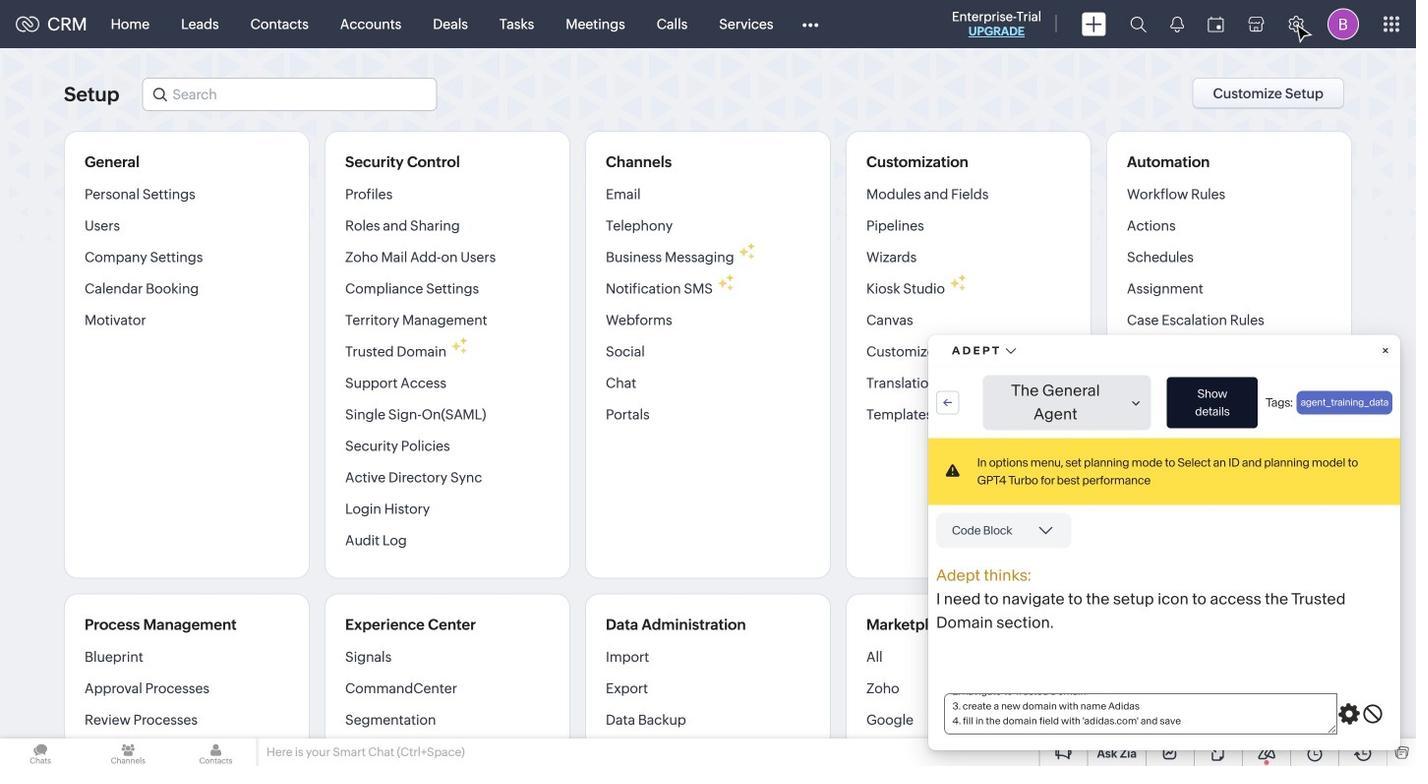 Task type: vqa. For each thing, say whether or not it's contained in the screenshot.
the Tasks 'Link'
no



Task type: locate. For each thing, give the bounding box(es) containing it.
create menu element
[[1070, 0, 1119, 48]]

Search text field
[[143, 79, 436, 110]]

Other Modules field
[[789, 8, 832, 40]]

chats image
[[0, 739, 81, 766]]

profile image
[[1328, 8, 1360, 40]]

None field
[[142, 78, 437, 111]]

contacts image
[[176, 739, 256, 766]]

signals element
[[1159, 0, 1196, 48]]

signals image
[[1171, 16, 1185, 32]]

search image
[[1130, 16, 1147, 32]]



Task type: describe. For each thing, give the bounding box(es) containing it.
channels image
[[88, 739, 169, 766]]

logo image
[[16, 16, 39, 32]]

profile element
[[1316, 0, 1372, 48]]

create menu image
[[1082, 12, 1107, 36]]

search element
[[1119, 0, 1159, 48]]

calendar image
[[1208, 16, 1225, 32]]



